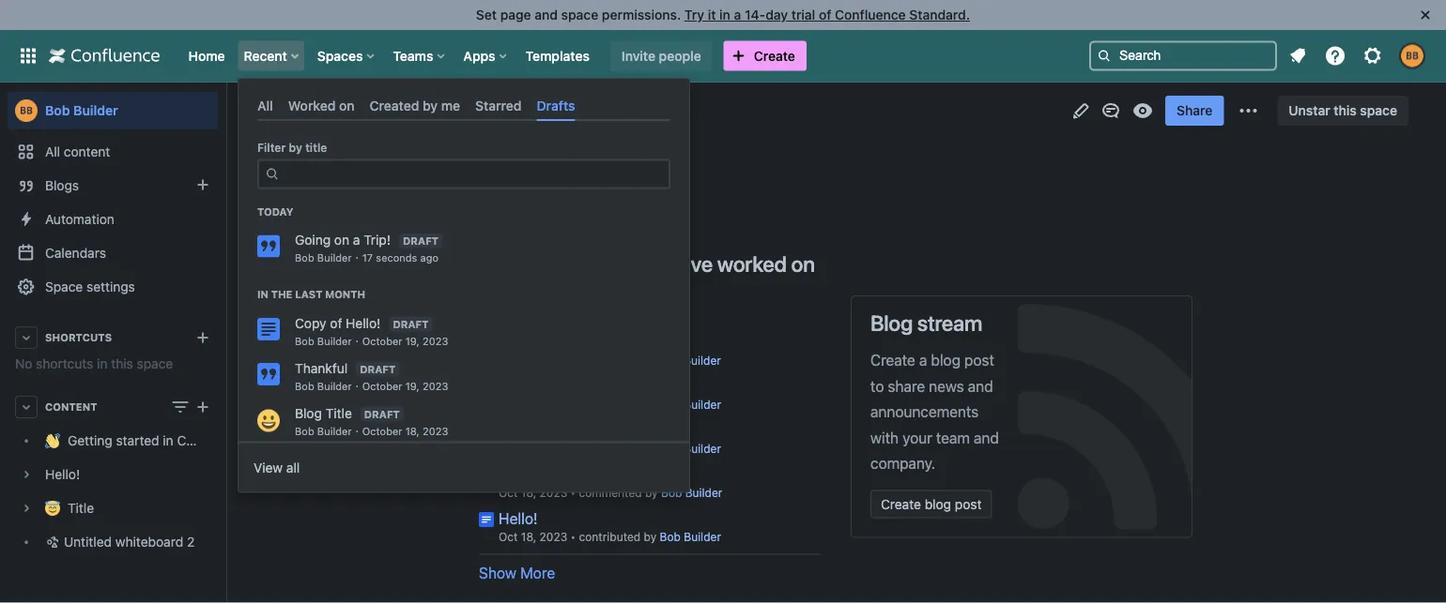 Task type: describe. For each thing, give the bounding box(es) containing it.
close image
[[1414, 4, 1437, 26]]

blog for blog title
[[295, 406, 322, 421]]

this inside space "element"
[[111, 356, 133, 372]]

blog inside create a blog post to share news and announcements with your team and company.
[[931, 352, 961, 370]]

shortcuts button
[[8, 321, 218, 355]]

in
[[257, 289, 269, 301]]

title link inside tree
[[8, 492, 218, 526]]

post inside create a blog post to share news and announcements with your team and company.
[[965, 352, 994, 370]]

1 vertical spatial and
[[968, 377, 993, 395]]

title for title oct 18, 2023 • contributed by bob builder
[[499, 422, 528, 440]]

2023 inside title oct 18, 2023 • contributed by bob builder
[[540, 443, 567, 456]]

help icon image
[[1324, 45, 1347, 67]]

unstar
[[1289, 103, 1330, 118]]

blogs
[[45, 178, 79, 193]]

notification icon image
[[1287, 45, 1309, 67]]

stream
[[917, 311, 982, 336]]

shortcuts
[[45, 332, 112, 344]]

2023 up view all link
[[423, 426, 448, 438]]

untitled whiteboard 2 link
[[8, 526, 218, 560]]

worked
[[288, 98, 336, 113]]

on for going
[[334, 233, 349, 248]]

oct for hello!
[[499, 531, 518, 544]]

teams button
[[387, 41, 452, 71]]

2 horizontal spatial in
[[720, 7, 731, 23]]

set
[[476, 7, 497, 23]]

in for getting started in confluence
[[163, 433, 173, 449]]

bob builder ・ october 18, 2023
[[295, 426, 448, 438]]

add shortcut image
[[192, 327, 214, 349]]

i've
[[680, 251, 713, 277]]

content
[[45, 401, 97, 414]]

hello. i am bob.
[[479, 191, 584, 208]]

shortcuts
[[36, 356, 93, 372]]

recent inside "popup button"
[[244, 48, 287, 63]]

try it in a 14-day trial of confluence standard. link
[[685, 7, 970, 23]]

october for blog title
[[362, 426, 402, 438]]

on for worked
[[339, 98, 355, 113]]

space element
[[0, 83, 246, 604]]

that
[[638, 251, 675, 277]]

by right the commented
[[645, 487, 658, 500]]

blogs link
[[8, 169, 218, 203]]

2023 down the ago
[[423, 335, 448, 348]]

invite people button
[[610, 41, 713, 71]]

unstar this space button
[[1278, 96, 1409, 126]]

2 vertical spatial on
[[791, 251, 815, 277]]

with
[[871, 429, 899, 447]]

me
[[441, 98, 460, 113]]

it
[[708, 7, 716, 23]]

2 oct from the top
[[499, 487, 518, 500]]

all content
[[45, 144, 110, 160]]

recent button
[[238, 41, 306, 71]]

try
[[685, 7, 704, 23]]

1 vertical spatial hello! link
[[499, 510, 538, 528]]

news
[[929, 377, 964, 395]]

:grinning: image
[[257, 410, 280, 433]]

14-
[[745, 7, 766, 23]]

team
[[936, 429, 970, 447]]

17
[[362, 252, 373, 265]]

thankful
[[295, 361, 348, 376]]

invite people
[[622, 48, 701, 63]]

blog title
[[295, 406, 352, 421]]

whiteboard
[[115, 535, 183, 550]]

apps button
[[458, 41, 514, 71]]

more actions image
[[1237, 100, 1260, 122]]

:grinning: image
[[257, 410, 280, 433]]

create a blog post to share news and announcements with your team and company.
[[871, 352, 999, 473]]

starred
[[475, 98, 522, 113]]

oct 18, 2023 • commented by bob builder
[[499, 487, 723, 500]]

19, for copy of hello!
[[405, 335, 420, 348]]

teams
[[393, 48, 433, 63]]

collapse sidebar image
[[205, 92, 246, 130]]

1 vertical spatial recent
[[505, 251, 571, 277]]

your
[[903, 429, 932, 447]]

the
[[271, 289, 292, 301]]

2 • from the top
[[571, 487, 576, 500]]

copy
[[295, 316, 326, 331]]

spaces button
[[312, 41, 382, 71]]

worked on
[[288, 98, 355, 113]]

show
[[479, 564, 516, 582]]

bob inside title oct 18, 2023 • contributed by bob builder
[[660, 443, 681, 456]]

Filter by title text field
[[285, 161, 657, 188]]

18, inside in the last month element
[[405, 426, 420, 438]]

last
[[295, 289, 322, 301]]

builder inside hello! oct 18, 2023 • contributed by bob builder
[[684, 531, 721, 544]]

share
[[1177, 103, 1213, 118]]

share button
[[1166, 96, 1224, 126]]

templates
[[526, 48, 590, 63]]

company.
[[871, 455, 935, 473]]

tab list containing all
[[250, 90, 678, 121]]

copy image
[[813, 252, 836, 275]]

create a blog image
[[192, 174, 214, 196]]

・ for title
[[352, 426, 362, 438]]

in the last month element
[[239, 311, 689, 442]]

apps
[[463, 48, 495, 63]]

announcements
[[871, 403, 979, 421]]

stop watching image
[[1132, 100, 1154, 122]]

commented
[[579, 487, 642, 500]]

1 horizontal spatial a
[[734, 7, 741, 23]]

all content link
[[8, 135, 218, 169]]

by left me
[[423, 98, 438, 113]]

edit this page image
[[1070, 100, 1092, 122]]

title
[[305, 142, 327, 155]]

space settings link
[[8, 270, 218, 304]]

18, inside title oct 18, 2023 • contributed by bob builder
[[521, 443, 536, 456]]

2023 up "bob builder ・ october 18, 2023"
[[423, 381, 448, 393]]

pages
[[576, 251, 633, 277]]

bob inside hello! oct 18, 2023 • contributed by bob builder
[[660, 531, 681, 544]]

global element
[[11, 30, 1086, 82]]

trial
[[791, 7, 815, 23]]

trip!
[[364, 233, 391, 248]]



Task type: locate. For each thing, give the bounding box(es) containing it.
0 horizontal spatial blog
[[295, 406, 322, 421]]

by inside title oct 18, 2023 • contributed by bob builder
[[644, 443, 657, 456]]

0 vertical spatial hello!
[[346, 316, 381, 331]]

hello! down month
[[346, 316, 381, 331]]

2 vertical spatial a
[[919, 352, 927, 370]]

bob builder link
[[8, 92, 218, 130], [263, 101, 333, 120], [660, 355, 721, 368], [660, 399, 721, 412], [660, 443, 721, 456], [661, 487, 723, 500], [660, 531, 721, 544]]

draft up the ago
[[403, 235, 439, 248]]

post inside button
[[955, 497, 982, 512]]

space down settings icon
[[1360, 103, 1397, 118]]

2023 up more
[[540, 531, 567, 544]]

2 horizontal spatial space
[[1360, 103, 1397, 118]]

blog down company.
[[925, 497, 951, 512]]

calendars
[[45, 246, 106, 261]]

hello! down getting
[[45, 467, 80, 483]]

of right copy
[[330, 316, 342, 331]]

space
[[561, 7, 598, 23], [1360, 103, 1397, 118], [137, 356, 173, 372]]

contributed for title
[[579, 443, 641, 456]]

confluence image
[[49, 45, 160, 67], [49, 45, 160, 67]]

settings icon image
[[1362, 45, 1384, 67]]

create inside button
[[881, 497, 921, 512]]

contributed inside hello! oct 18, 2023 • contributed by bob builder
[[579, 531, 641, 544]]

october down copy of hello!
[[362, 335, 402, 348]]

0 vertical spatial on
[[339, 98, 355, 113]]

・ down blog title
[[352, 426, 362, 438]]

0 horizontal spatial title
[[68, 501, 94, 516]]

2 vertical spatial space
[[137, 356, 173, 372]]

of
[[819, 7, 832, 23], [330, 316, 342, 331]]

0 vertical spatial this
[[1334, 103, 1357, 118]]

1 vertical spatial post
[[955, 497, 982, 512]]

title
[[326, 406, 352, 421], [499, 422, 528, 440], [68, 501, 94, 516]]

permissions.
[[602, 7, 681, 23]]

19, up "bob builder ・ october 18, 2023"
[[405, 381, 420, 393]]

create for create a blog post to share news and announcements with your team and company.
[[871, 352, 915, 370]]

settings
[[86, 279, 135, 295]]

• up oct 18, 2023 • commented by bob builder
[[571, 443, 576, 456]]

month
[[325, 289, 365, 301]]

0 vertical spatial hello! link
[[8, 458, 218, 492]]

0 vertical spatial create
[[754, 48, 795, 63]]

draft for thankful
[[360, 364, 396, 376]]

1 horizontal spatial blog
[[871, 311, 913, 336]]

tree inside space "element"
[[8, 424, 246, 560]]

title link up untitled whiteboard 2
[[8, 492, 218, 526]]

all for all content
[[45, 144, 60, 160]]

going on a trip!
[[295, 233, 391, 248]]

bob builder ・ october 19, 2023
[[295, 335, 448, 348], [295, 381, 448, 393]]

automation
[[45, 212, 114, 227]]

create down company.
[[881, 497, 921, 512]]

banner containing home
[[0, 30, 1446, 83]]

post down stream
[[965, 352, 994, 370]]

and right news
[[968, 377, 993, 395]]

0 horizontal spatial confluence
[[177, 433, 246, 449]]

draft for copy of hello!
[[393, 319, 429, 331]]

2 vertical spatial and
[[974, 429, 999, 447]]

0 vertical spatial of
[[819, 7, 832, 23]]

1 vertical spatial confluence
[[177, 433, 246, 449]]

recent right home on the left of page
[[244, 48, 287, 63]]

a inside create a blog post to share news and announcements with your team and company.
[[919, 352, 927, 370]]

bob builder
[[45, 103, 118, 118], [263, 103, 333, 118], [263, 136, 390, 167], [660, 355, 721, 368], [660, 399, 721, 412]]

confluence
[[835, 7, 906, 23], [177, 433, 246, 449]]

hello! link down getting
[[8, 458, 218, 492]]

・ for of
[[352, 335, 362, 348]]

calendars link
[[8, 237, 218, 270]]

oct inside title oct 18, 2023 • contributed by bob builder
[[499, 443, 518, 456]]

templates link
[[520, 41, 595, 71]]

title up "bob builder ・ october 18, 2023"
[[326, 406, 352, 421]]

1 horizontal spatial of
[[819, 7, 832, 23]]

to
[[871, 377, 884, 395]]

1 vertical spatial oct
[[499, 487, 518, 500]]

1 vertical spatial all
[[45, 144, 60, 160]]

started
[[116, 433, 159, 449]]

create content image
[[192, 396, 214, 419]]

1 vertical spatial 19,
[[405, 381, 420, 393]]

bob builder ・ october 19, 2023 up "bob builder ・ october 18, 2023"
[[295, 381, 448, 393]]

bob builder ・ october 19, 2023 for thankful
[[295, 381, 448, 393]]

・ up blog title
[[352, 381, 362, 393]]

tree containing getting started in confluence
[[8, 424, 246, 560]]

in for no shortcuts in this space
[[97, 356, 108, 372]]

0 vertical spatial bob builder ・ october 19, 2023
[[295, 335, 448, 348]]

hello! up show more
[[499, 510, 538, 528]]

title inside title oct 18, 2023 • contributed by bob builder
[[499, 422, 528, 440]]

contributed for hello!
[[579, 531, 641, 544]]

space
[[45, 279, 83, 295]]

hello! link
[[8, 458, 218, 492], [499, 510, 538, 528]]

2 vertical spatial create
[[881, 497, 921, 512]]

0 vertical spatial blog
[[871, 311, 913, 336]]

2 bob builder ・ october 19, 2023 from the top
[[295, 381, 448, 393]]

view all
[[254, 460, 300, 476]]

3 oct from the top
[[499, 531, 518, 544]]

page
[[500, 7, 531, 23]]

0 horizontal spatial hello! link
[[8, 458, 218, 492]]

2 vertical spatial october
[[362, 426, 402, 438]]

2 vertical spatial in
[[163, 433, 173, 449]]

0 vertical spatial october
[[362, 335, 402, 348]]

automation link
[[8, 203, 218, 237]]

contributed down the commented
[[579, 531, 641, 544]]

set page and space permissions. try it in a 14-day trial of confluence standard.
[[476, 7, 970, 23]]

in
[[720, 7, 731, 23], [97, 356, 108, 372], [163, 433, 173, 449]]

oct inside hello! oct 18, 2023 • contributed by bob builder
[[499, 531, 518, 544]]

1 vertical spatial october
[[362, 381, 402, 393]]

oct for title
[[499, 443, 518, 456]]

recent
[[244, 48, 287, 63], [505, 251, 571, 277]]

2 horizontal spatial a
[[919, 352, 927, 370]]

0 vertical spatial title
[[326, 406, 352, 421]]

in down shortcuts dropdown button
[[97, 356, 108, 372]]

october up view all link
[[362, 426, 402, 438]]

copy of hello!
[[295, 316, 381, 331]]

title link up view all link
[[499, 422, 528, 440]]

all left content
[[45, 144, 60, 160]]

contributed inside title oct 18, 2023 • contributed by bob builder
[[579, 443, 641, 456]]

space inside 'button'
[[1360, 103, 1397, 118]]

blog inside create blog post button
[[925, 497, 951, 512]]

• for title
[[571, 443, 576, 456]]

october up "bob builder ・ october 18, 2023"
[[362, 381, 402, 393]]

blog up news
[[931, 352, 961, 370]]

2023 inside hello! oct 18, 2023 • contributed by bob builder
[[540, 531, 567, 544]]

oct up show more
[[499, 531, 518, 544]]

0 vertical spatial a
[[734, 7, 741, 23]]

no shortcuts in this space
[[15, 356, 173, 372]]

0 vertical spatial all
[[257, 98, 273, 113]]

hello! inside hello! oct 18, 2023 • contributed by bob builder
[[499, 510, 538, 528]]

confluence down create content image in the bottom of the page
[[177, 433, 246, 449]]

1 horizontal spatial recent
[[505, 251, 571, 277]]

0 horizontal spatial all
[[45, 144, 60, 160]]

by left title
[[289, 142, 302, 155]]

search image
[[1097, 48, 1112, 63]]

standard.
[[909, 7, 970, 23]]

blog right :grinning: image
[[295, 406, 322, 421]]

title up untitled
[[68, 501, 94, 516]]

share
[[888, 377, 925, 395]]

1 vertical spatial on
[[334, 233, 349, 248]]

1 horizontal spatial title link
[[499, 422, 528, 440]]

spaces
[[317, 48, 363, 63]]

getting
[[68, 433, 112, 449]]

create for create
[[754, 48, 795, 63]]

0 vertical spatial in
[[720, 7, 731, 23]]

2 horizontal spatial title
[[499, 422, 528, 440]]

oct down in the last month element
[[499, 443, 518, 456]]

home
[[188, 48, 225, 63]]

2 19, from the top
[[405, 381, 420, 393]]

title for title
[[68, 501, 94, 516]]

post down team
[[955, 497, 982, 512]]

by up oct 18, 2023 • commented by bob builder
[[644, 443, 657, 456]]

hello! oct 18, 2023 • contributed by bob builder
[[499, 510, 721, 544]]

create blog post
[[881, 497, 982, 512]]

19, for thankful
[[405, 381, 420, 393]]

• for hello!
[[571, 531, 576, 544]]

・ for on
[[352, 252, 362, 265]]

1 horizontal spatial in
[[163, 433, 173, 449]]

a left 14-
[[734, 7, 741, 23]]

all inside space "element"
[[45, 144, 60, 160]]

confluence right trial
[[835, 7, 906, 23]]

0 vertical spatial oct
[[499, 443, 518, 456]]

blog inside in the last month element
[[295, 406, 322, 421]]

title inside in the last month element
[[326, 406, 352, 421]]

3 october from the top
[[362, 426, 402, 438]]

draft down 'seconds'
[[393, 319, 429, 331]]

0 horizontal spatial a
[[353, 233, 360, 248]]

hello.
[[479, 191, 517, 208]]

a
[[734, 7, 741, 23], [353, 233, 360, 248], [919, 352, 927, 370]]

all for all
[[257, 98, 273, 113]]

draft for going on a trip!
[[403, 235, 439, 248]]

1 horizontal spatial all
[[257, 98, 273, 113]]

0 horizontal spatial space
[[137, 356, 173, 372]]

0 vertical spatial space
[[561, 7, 598, 23]]

hello! inside space "element"
[[45, 467, 80, 483]]

0 vertical spatial and
[[535, 7, 558, 23]]

2 vertical spatial title
[[68, 501, 94, 516]]

0 vertical spatial contributed
[[579, 443, 641, 456]]

created by me
[[370, 98, 460, 113]]

this down shortcuts dropdown button
[[111, 356, 133, 372]]

banner
[[0, 30, 1446, 83]]

1 horizontal spatial this
[[1334, 103, 1357, 118]]

contributed up the commented
[[579, 443, 641, 456]]

bob builder ・ october 19, 2023 for copy of hello!
[[295, 335, 448, 348]]

• left the commented
[[571, 487, 576, 500]]

change view image
[[169, 396, 192, 419]]

bob.
[[553, 191, 584, 208]]

by inside hello! oct 18, 2023 • contributed by bob builder
[[644, 531, 657, 544]]

0 horizontal spatial of
[[330, 316, 342, 331]]

and right page
[[535, 7, 558, 23]]

seconds
[[376, 252, 417, 265]]

3 • from the top
[[571, 531, 576, 544]]

hello! for hello! oct 18, 2023 • contributed by bob builder
[[499, 510, 538, 528]]

1 vertical spatial in
[[97, 356, 108, 372]]

in the last month
[[257, 289, 365, 301]]

title up view all link
[[499, 422, 528, 440]]

in right it
[[720, 7, 731, 23]]

create blog post button
[[871, 491, 992, 519]]

1 vertical spatial hello!
[[45, 467, 80, 483]]

space down shortcuts dropdown button
[[137, 356, 173, 372]]

all right collapse sidebar image
[[257, 98, 273, 113]]

2 vertical spatial hello!
[[499, 510, 538, 528]]

draft up "bob builder ・ october 18, 2023"
[[364, 409, 400, 421]]

this right unstar
[[1334, 103, 1357, 118]]

1 horizontal spatial confluence
[[835, 7, 906, 23]]

i
[[521, 191, 525, 208]]

oct
[[499, 443, 518, 456], [499, 487, 518, 500], [499, 531, 518, 544]]

by down oct 18, 2023 • commented by bob builder
[[644, 531, 657, 544]]

tree
[[8, 424, 246, 560]]

draft
[[403, 235, 439, 248], [393, 319, 429, 331], [360, 364, 396, 376], [364, 409, 400, 421]]

1 october from the top
[[362, 335, 402, 348]]

create down day
[[754, 48, 795, 63]]

1 horizontal spatial space
[[561, 7, 598, 23]]

2 contributed from the top
[[579, 531, 641, 544]]

content button
[[8, 391, 218, 424]]

2 ・ from the top
[[352, 335, 362, 348]]

1 horizontal spatial hello!
[[346, 316, 381, 331]]

title oct 18, 2023 • contributed by bob builder
[[499, 422, 721, 456]]

• inside title oct 18, 2023 • contributed by bob builder
[[571, 443, 576, 456]]

appswitcher icon image
[[17, 45, 39, 67]]

title inside tree
[[68, 501, 94, 516]]

1 vertical spatial a
[[353, 233, 360, 248]]

blog stream
[[871, 311, 982, 336]]

1 vertical spatial blog
[[295, 406, 322, 421]]

builder inside space "element"
[[73, 103, 118, 118]]

📄 recent pages that i've worked on
[[479, 251, 815, 277]]

1 vertical spatial bob builder ・ october 19, 2023
[[295, 381, 448, 393]]

0 vertical spatial recent
[[244, 48, 287, 63]]

18,
[[405, 426, 420, 438], [521, 443, 536, 456], [521, 487, 536, 500], [521, 531, 536, 544]]

1 bob builder ・ october 19, 2023 from the top
[[295, 335, 448, 348]]

filter
[[257, 142, 286, 155]]

1 horizontal spatial hello! link
[[499, 510, 538, 528]]

am
[[529, 191, 549, 208]]

1 19, from the top
[[405, 335, 420, 348]]

october for copy of hello!
[[362, 335, 402, 348]]

1 vertical spatial •
[[571, 487, 576, 500]]

create inside create a blog post to share news and announcements with your team and company.
[[871, 352, 915, 370]]

1 vertical spatial create
[[871, 352, 915, 370]]

3 ・ from the top
[[352, 381, 362, 393]]

and right team
[[974, 429, 999, 447]]

1 vertical spatial this
[[111, 356, 133, 372]]

confluence inside tree
[[177, 433, 246, 449]]

・ down going on a trip! on the top of page
[[352, 252, 362, 265]]

0 horizontal spatial hello!
[[45, 467, 80, 483]]

1 vertical spatial blog
[[925, 497, 951, 512]]

2 horizontal spatial hello!
[[499, 510, 538, 528]]

1 • from the top
[[571, 443, 576, 456]]

・
[[352, 252, 362, 265], [352, 335, 362, 348], [352, 381, 362, 393], [352, 426, 362, 438]]

filter by title
[[257, 142, 327, 155]]

0 vertical spatial •
[[571, 443, 576, 456]]

2 october from the top
[[362, 381, 402, 393]]

oct up show more link
[[499, 487, 518, 500]]

0 horizontal spatial recent
[[244, 48, 287, 63]]

1 vertical spatial title link
[[8, 492, 218, 526]]

today
[[257, 206, 293, 218]]

show more
[[479, 564, 555, 582]]

2023 left the commented
[[540, 487, 567, 500]]

•
[[571, 443, 576, 456], [571, 487, 576, 500], [571, 531, 576, 544]]

this inside unstar this space 'button'
[[1334, 103, 1357, 118]]

0 horizontal spatial title link
[[8, 492, 218, 526]]

going
[[295, 233, 331, 248]]

blog left stream
[[871, 311, 913, 336]]

blog for blog stream
[[871, 311, 913, 336]]

invite
[[622, 48, 656, 63]]

19, down 'seconds'
[[405, 335, 420, 348]]

all inside tab list
[[257, 98, 273, 113]]

0 horizontal spatial this
[[111, 356, 133, 372]]

create up "share"
[[871, 352, 915, 370]]

a up "share"
[[919, 352, 927, 370]]

hello! inside in the last month element
[[346, 316, 381, 331]]

of right trial
[[819, 7, 832, 23]]

hello! for hello!
[[45, 467, 80, 483]]

draft for blog title
[[364, 409, 400, 421]]

0 vertical spatial confluence
[[835, 7, 906, 23]]

1 ・ from the top
[[352, 252, 362, 265]]

space up templates
[[561, 7, 598, 23]]

builder
[[73, 103, 118, 118], [291, 103, 333, 118], [313, 136, 390, 167], [317, 252, 352, 265], [317, 335, 352, 348], [684, 355, 721, 368], [317, 381, 352, 393], [684, 399, 721, 412], [317, 426, 352, 438], [684, 443, 721, 456], [685, 487, 723, 500], [684, 531, 721, 544]]

18, inside hello! oct 18, 2023 • contributed by bob builder
[[521, 531, 536, 544]]

day
[[766, 7, 788, 23]]

2 vertical spatial •
[[571, 531, 576, 544]]

0 vertical spatial title link
[[499, 422, 528, 440]]

on inside tab list
[[339, 98, 355, 113]]

people
[[659, 48, 701, 63]]

0 vertical spatial blog
[[931, 352, 961, 370]]

• inside hello! oct 18, 2023 • contributed by bob builder
[[571, 531, 576, 544]]

worked
[[717, 251, 787, 277]]

bob builder ・ 17 seconds ago
[[295, 252, 439, 265]]

hello! link up show more
[[499, 510, 538, 528]]

Search field
[[1089, 41, 1277, 71]]

1 contributed from the top
[[579, 443, 641, 456]]

getting started in confluence link
[[8, 424, 246, 458]]

in inside tree
[[163, 433, 173, 449]]

unstar this space
[[1289, 103, 1397, 118]]

draft right thankful
[[360, 364, 396, 376]]

19,
[[405, 335, 420, 348], [405, 381, 420, 393]]

space inside "element"
[[137, 356, 173, 372]]

post
[[965, 352, 994, 370], [955, 497, 982, 512]]

blog
[[871, 311, 913, 336], [295, 406, 322, 421]]

1 vertical spatial of
[[330, 316, 342, 331]]

october for thankful
[[362, 381, 402, 393]]

1 vertical spatial space
[[1360, 103, 1397, 118]]

create for create blog post
[[881, 497, 921, 512]]

bob inside space "element"
[[45, 103, 70, 118]]

a left trip!
[[353, 233, 360, 248]]

blog
[[931, 352, 961, 370], [925, 497, 951, 512]]

bob builder inside space "element"
[[45, 103, 118, 118]]

create button
[[724, 41, 807, 71]]

recent right 📄
[[505, 251, 571, 277]]

0 vertical spatial post
[[965, 352, 994, 370]]

・ down copy of hello!
[[352, 335, 362, 348]]

no
[[15, 356, 32, 372]]

1 vertical spatial title
[[499, 422, 528, 440]]

tab list
[[250, 90, 678, 121]]

2 vertical spatial oct
[[499, 531, 518, 544]]

4 ・ from the top
[[352, 426, 362, 438]]

builder inside title oct 18, 2023 • contributed by bob builder
[[684, 443, 721, 456]]

1 oct from the top
[[499, 443, 518, 456]]

view
[[254, 460, 283, 476]]

getting started in confluence
[[68, 433, 246, 449]]

all
[[257, 98, 273, 113], [45, 144, 60, 160]]

create inside dropdown button
[[754, 48, 795, 63]]

in right started
[[163, 433, 173, 449]]

all
[[286, 460, 300, 476]]

2023 up oct 18, 2023 • commented by bob builder
[[540, 443, 567, 456]]

1 horizontal spatial title
[[326, 406, 352, 421]]

0 vertical spatial 19,
[[405, 335, 420, 348]]

1 vertical spatial contributed
[[579, 531, 641, 544]]

0 horizontal spatial in
[[97, 356, 108, 372]]

bob builder ・ october 19, 2023 down copy of hello!
[[295, 335, 448, 348]]

• down oct 18, 2023 • commented by bob builder
[[571, 531, 576, 544]]

of inside in the last month element
[[330, 316, 342, 331]]



Task type: vqa. For each thing, say whether or not it's contained in the screenshot.
Oct within HELLO! OCT 18, 2023 • CONTRIBUTED BY BOB BUILDER
yes



